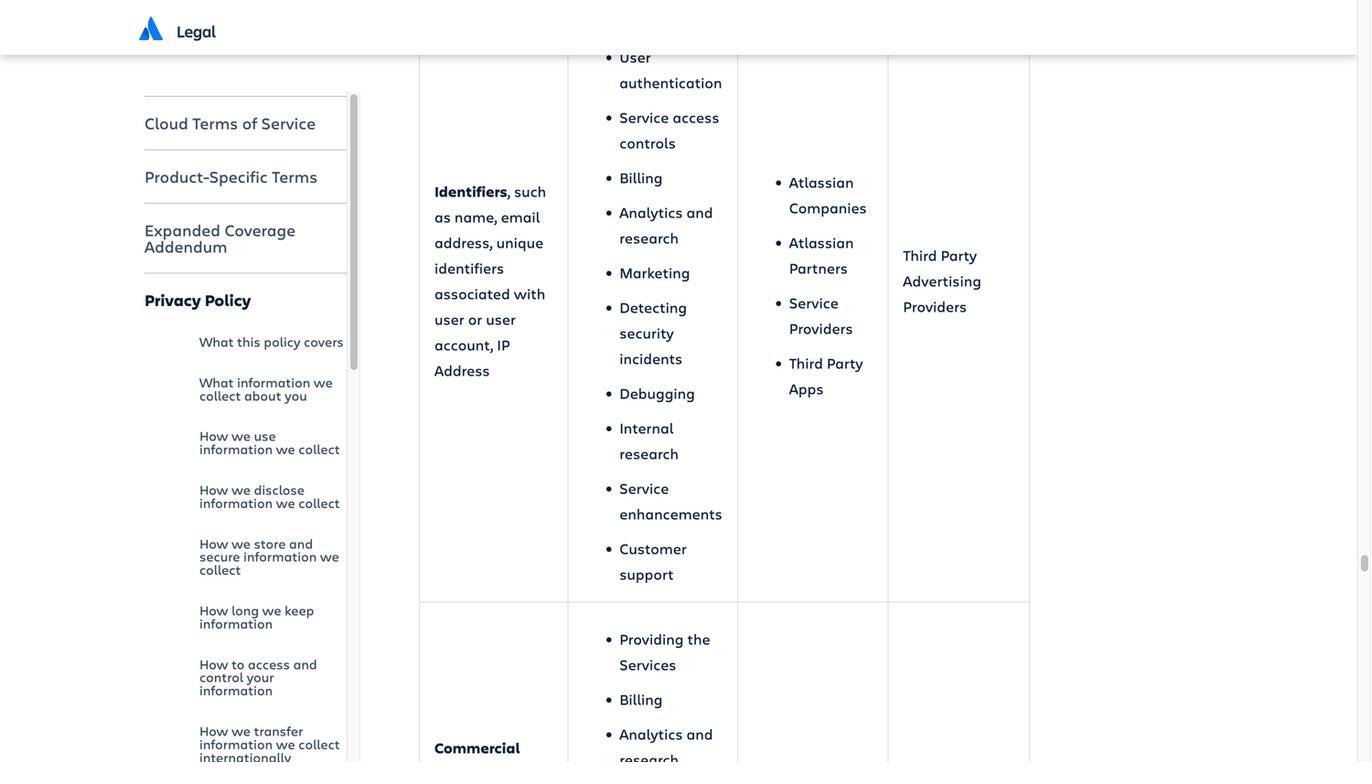 Task type: locate. For each thing, give the bounding box(es) containing it.
party inside the third party apps
[[827, 353, 863, 373]]

information down what this policy covers link
[[237, 374, 310, 391]]

customer
[[619, 539, 687, 559]]

what left this
[[199, 333, 234, 351]]

user authentication
[[619, 47, 722, 92]]

third for third party advertising providers
[[903, 245, 937, 265]]

collect up long
[[199, 561, 241, 579]]

providers
[[903, 297, 967, 316], [789, 319, 853, 338]]

analytics
[[619, 202, 683, 222], [619, 725, 683, 744]]

1 analytics and research from the top
[[619, 202, 713, 248]]

coverage
[[225, 220, 296, 241]]

0 vertical spatial analytics
[[619, 202, 683, 222]]

2 atlassian from the top
[[789, 233, 854, 252]]

1 vertical spatial party
[[827, 353, 863, 373]]

1 horizontal spatial third
[[903, 245, 937, 265]]

customer support
[[619, 539, 687, 584]]

collect inside how we use information we collect
[[298, 441, 340, 458]]

service inside service enhancements
[[619, 479, 669, 498]]

1 atlassian from the top
[[789, 172, 854, 192]]

address
[[434, 361, 490, 380]]

and right store
[[289, 535, 313, 553]]

service
[[619, 107, 669, 127], [261, 113, 316, 134], [789, 293, 839, 313], [619, 479, 669, 498]]

3 how from the top
[[199, 535, 228, 553]]

billing down controls
[[619, 168, 663, 187]]

0 horizontal spatial third
[[789, 353, 823, 373]]

, such as name, email address, unique identifiers associated with user or user account, ip address
[[434, 181, 546, 380]]

collect right internationally
[[298, 736, 340, 754]]

and up 'marketing'
[[686, 202, 713, 222]]

how up internationally
[[199, 723, 228, 740]]

we down the how to access and control your information link
[[276, 736, 295, 754]]

collect
[[199, 387, 241, 405], [298, 441, 340, 458], [298, 494, 340, 512], [199, 561, 241, 579], [298, 736, 340, 754]]

what this policy covers
[[199, 333, 344, 351]]

collect inside how we disclose information we collect
[[298, 494, 340, 512]]

we
[[314, 374, 333, 391], [231, 427, 251, 445], [276, 441, 295, 458], [231, 481, 251, 499], [276, 494, 295, 512], [231, 535, 251, 553], [320, 548, 339, 566], [262, 602, 281, 620], [231, 723, 251, 740], [276, 736, 295, 754]]

2 vertical spatial research
[[619, 750, 679, 763]]

0 horizontal spatial providers
[[789, 319, 853, 338]]

providers up the third party apps at right
[[789, 319, 853, 338]]

service inside service access controls
[[619, 107, 669, 127]]

email
[[501, 207, 540, 227]]

third party apps
[[789, 353, 863, 399]]

collect inside what information we collect about you
[[199, 387, 241, 405]]

how inside how we transfer information we collect internationally
[[199, 723, 228, 740]]

what
[[199, 333, 234, 351], [199, 374, 234, 391]]

what left about
[[199, 374, 234, 391]]

0 vertical spatial atlassian
[[789, 172, 854, 192]]

partners
[[789, 258, 848, 278]]

analytics down services
[[619, 725, 683, 744]]

1 horizontal spatial providers
[[903, 297, 967, 316]]

how inside how we use information we collect
[[199, 427, 228, 445]]

party up advertising
[[941, 245, 977, 265]]

expanded coverage addendum link
[[145, 209, 347, 268]]

0 vertical spatial access
[[673, 107, 719, 127]]

atlassian
[[789, 172, 854, 192], [789, 233, 854, 252]]

0 vertical spatial third
[[903, 245, 937, 265]]

how left to
[[199, 656, 228, 673]]

2 billing from the top
[[619, 690, 663, 710]]

user
[[619, 47, 651, 67]]

atlassian up companies
[[789, 172, 854, 192]]

we left store
[[231, 535, 251, 553]]

information up the keep
[[243, 548, 317, 566]]

terms left of in the left top of the page
[[192, 113, 238, 134]]

and right your
[[293, 656, 317, 673]]

information inside how we transfer information we collect internationally
[[199, 736, 273, 754]]

0 horizontal spatial terms
[[192, 113, 238, 134]]

legal
[[177, 20, 216, 42]]

0 vertical spatial party
[[941, 245, 977, 265]]

1 vertical spatial terms
[[272, 166, 318, 188]]

terms
[[192, 113, 238, 134], [272, 166, 318, 188]]

how inside how to access and control your information
[[199, 656, 228, 673]]

0 vertical spatial what
[[199, 333, 234, 351]]

service up enhancements at the bottom of the page
[[619, 479, 669, 498]]

information
[[237, 374, 310, 391], [199, 441, 273, 458], [199, 494, 273, 512], [243, 548, 317, 566], [199, 615, 273, 633], [199, 682, 273, 700], [199, 736, 273, 754]]

service down partners
[[789, 293, 839, 313]]

third up advertising
[[903, 245, 937, 265]]

1 vertical spatial analytics
[[619, 725, 683, 744]]

0 horizontal spatial user
[[434, 309, 464, 329]]

2 analytics and research from the top
[[619, 725, 713, 763]]

access down authentication
[[673, 107, 719, 127]]

providers down advertising
[[903, 297, 967, 316]]

,
[[507, 181, 510, 201]]

1 vertical spatial what
[[199, 374, 234, 391]]

collect for how we use information we collect
[[298, 441, 340, 458]]

how for how long we keep information
[[199, 602, 228, 620]]

atlassian inside atlassian companies
[[789, 172, 854, 192]]

providers inside third party advertising providers
[[903, 297, 967, 316]]

debugging
[[619, 384, 695, 403]]

cloud
[[145, 113, 188, 134]]

research
[[619, 228, 679, 248], [619, 444, 679, 464], [619, 750, 679, 763]]

3 research from the top
[[619, 750, 679, 763]]

0 vertical spatial research
[[619, 228, 679, 248]]

information down to
[[199, 682, 273, 700]]

authentication
[[619, 73, 722, 92]]

0 vertical spatial analytics and research
[[619, 202, 713, 248]]

third
[[903, 245, 937, 265], [789, 353, 823, 373]]

analytics and research up 'marketing'
[[619, 202, 713, 248]]

party down service providers
[[827, 353, 863, 373]]

2 what from the top
[[199, 374, 234, 391]]

2 how from the top
[[199, 481, 228, 499]]

we up internationally
[[231, 723, 251, 740]]

account,
[[434, 335, 493, 355]]

1 vertical spatial access
[[248, 656, 290, 673]]

0 vertical spatial providers
[[903, 297, 967, 316]]

support
[[619, 565, 674, 584]]

1 horizontal spatial user
[[486, 309, 516, 329]]

2 user from the left
[[486, 309, 516, 329]]

user left or
[[434, 309, 464, 329]]

we right long
[[262, 602, 281, 620]]

1 research from the top
[[619, 228, 679, 248]]

how for how to access and control your information
[[199, 656, 228, 673]]

how left use
[[199, 427, 228, 445]]

services
[[619, 655, 676, 675]]

we left disclose
[[231, 481, 251, 499]]

analytics and research down services
[[619, 725, 713, 763]]

6 how from the top
[[199, 723, 228, 740]]

expanded coverage addendum
[[145, 220, 296, 257]]

collect for how we disclose information we collect
[[298, 494, 340, 512]]

information down control
[[199, 736, 273, 754]]

billing
[[619, 168, 663, 187], [619, 690, 663, 710]]

third up apps
[[789, 353, 823, 373]]

we right you
[[314, 374, 333, 391]]

how left long
[[199, 602, 228, 620]]

atlassian partners
[[789, 233, 854, 278]]

how
[[199, 427, 228, 445], [199, 481, 228, 499], [199, 535, 228, 553], [199, 602, 228, 620], [199, 656, 228, 673], [199, 723, 228, 740]]

billing down services
[[619, 690, 663, 710]]

identifiers
[[434, 258, 504, 278]]

policy
[[205, 289, 251, 311]]

1 vertical spatial billing
[[619, 690, 663, 710]]

user right or
[[486, 309, 516, 329]]

how inside "how long we keep information"
[[199, 602, 228, 620]]

privacy policy
[[145, 289, 251, 311]]

how left disclose
[[199, 481, 228, 499]]

third inside third party advertising providers
[[903, 245, 937, 265]]

providing the services
[[619, 630, 710, 675]]

information up how we disclose information we collect
[[199, 441, 273, 458]]

collect inside how we store and secure information we collect
[[199, 561, 241, 579]]

4 how from the top
[[199, 602, 228, 620]]

analytics up 'marketing'
[[619, 202, 683, 222]]

expanded
[[145, 220, 220, 241]]

information inside what information we collect about you
[[237, 374, 310, 391]]

how inside how we disclose information we collect
[[199, 481, 228, 499]]

we right use
[[276, 441, 295, 458]]

enhancements
[[619, 504, 722, 524]]

we inside "how long we keep information"
[[262, 602, 281, 620]]

0 horizontal spatial access
[[248, 656, 290, 673]]

1 horizontal spatial party
[[941, 245, 977, 265]]

how we disclose information we collect
[[199, 481, 340, 512]]

service up controls
[[619, 107, 669, 127]]

1 vertical spatial atlassian
[[789, 233, 854, 252]]

we up store
[[276, 494, 295, 512]]

how we transfer information we collect internationally
[[199, 723, 340, 763]]

party inside third party advertising providers
[[941, 245, 977, 265]]

information up to
[[199, 615, 273, 633]]

2 analytics from the top
[[619, 725, 683, 744]]

service providers
[[789, 293, 853, 338]]

1 what from the top
[[199, 333, 234, 351]]

1 how from the top
[[199, 427, 228, 445]]

collect left about
[[199, 387, 241, 405]]

ip
[[497, 335, 510, 355]]

use
[[254, 427, 276, 445]]

unique
[[496, 233, 544, 252]]

party
[[941, 245, 977, 265], [827, 353, 863, 373]]

collect inside how we transfer information we collect internationally
[[298, 736, 340, 754]]

long
[[231, 602, 259, 620]]

0 vertical spatial billing
[[619, 168, 663, 187]]

1 vertical spatial third
[[789, 353, 823, 373]]

we right store
[[320, 548, 339, 566]]

legal link
[[177, 0, 216, 55]]

atlassian for partners
[[789, 233, 854, 252]]

5 how from the top
[[199, 656, 228, 673]]

access inside how to access and control your information
[[248, 656, 290, 673]]

information inside how we disclose information we collect
[[199, 494, 273, 512]]

and
[[686, 202, 713, 222], [289, 535, 313, 553], [293, 656, 317, 673], [686, 725, 713, 744]]

third inside the third party apps
[[789, 353, 823, 373]]

service right of in the left top of the page
[[261, 113, 316, 134]]

internal research
[[619, 418, 679, 464]]

how inside how we store and secure information we collect
[[199, 535, 228, 553]]

advertising
[[903, 271, 981, 291]]

service inside service providers
[[789, 293, 839, 313]]

store
[[254, 535, 286, 553]]

collect up 'how we store and secure information we collect' link
[[298, 494, 340, 512]]

atlassian up partners
[[789, 233, 854, 252]]

1 horizontal spatial access
[[673, 107, 719, 127]]

your
[[247, 669, 274, 687]]

access right to
[[248, 656, 290, 673]]

analytics and research
[[619, 202, 713, 248], [619, 725, 713, 763]]

how left store
[[199, 535, 228, 553]]

how we transfer information we collect internationally link
[[199, 712, 347, 763]]

collect right use
[[298, 441, 340, 458]]

1 horizontal spatial terms
[[272, 166, 318, 188]]

1 vertical spatial analytics and research
[[619, 725, 713, 763]]

1 vertical spatial research
[[619, 444, 679, 464]]

1 analytics from the top
[[619, 202, 683, 222]]

0 horizontal spatial party
[[827, 353, 863, 373]]

terms right specific
[[272, 166, 318, 188]]

information up store
[[199, 494, 273, 512]]

what inside what information we collect about you
[[199, 374, 234, 391]]

about
[[244, 387, 281, 405]]



Task type: describe. For each thing, give the bounding box(es) containing it.
how for how we store and secure information we collect
[[199, 535, 228, 553]]

1 billing from the top
[[619, 168, 663, 187]]

companies
[[789, 198, 867, 217]]

providing
[[619, 630, 684, 649]]

service enhancements
[[619, 479, 722, 524]]

secure
[[199, 548, 240, 566]]

product-specific terms link
[[145, 155, 347, 199]]

cloud terms of service link
[[145, 102, 347, 145]]

to
[[231, 656, 245, 673]]

third party advertising providers
[[903, 245, 981, 316]]

privacy policy link
[[145, 278, 347, 322]]

product-specific terms
[[145, 166, 318, 188]]

what this policy covers link
[[199, 322, 347, 363]]

as
[[434, 207, 451, 227]]

of
[[242, 113, 257, 134]]

access inside service access controls
[[673, 107, 719, 127]]

how for how we disclose information we collect
[[199, 481, 228, 499]]

1 user from the left
[[434, 309, 464, 329]]

service for service providers
[[789, 293, 839, 313]]

internal
[[619, 418, 674, 438]]

party for third party apps
[[827, 353, 863, 373]]

specific
[[209, 166, 268, 188]]

atlassian companies
[[789, 172, 867, 217]]

how to access and control your information
[[199, 656, 317, 700]]

addendum
[[145, 236, 227, 257]]

with
[[514, 284, 545, 303]]

how long we keep information
[[199, 602, 314, 633]]

third for third party apps
[[789, 353, 823, 373]]

disclose
[[254, 481, 305, 499]]

what for what this policy covers
[[199, 333, 234, 351]]

cloud terms of service
[[145, 113, 316, 134]]

the
[[687, 630, 710, 649]]

party for third party advertising providers
[[941, 245, 977, 265]]

how for how we use information we collect
[[199, 427, 228, 445]]

collect for how we transfer information we collect internationally
[[298, 736, 340, 754]]

you
[[285, 387, 307, 405]]

how we disclose information we collect link
[[199, 470, 347, 524]]

0 vertical spatial terms
[[192, 113, 238, 134]]

or
[[468, 309, 482, 329]]

how we store and secure information we collect
[[199, 535, 339, 579]]

identifiers
[[434, 181, 507, 201]]

how we use information we collect
[[199, 427, 340, 458]]

what information we collect about you
[[199, 374, 333, 405]]

transfer
[[254, 723, 303, 740]]

what for what information we collect about you
[[199, 374, 234, 391]]

covers
[[304, 333, 344, 351]]

associated
[[434, 284, 510, 303]]

detecting
[[619, 298, 687, 317]]

information inside how to access and control your information
[[199, 682, 273, 700]]

and inside how to access and control your information
[[293, 656, 317, 673]]

information inside how we use information we collect
[[199, 441, 273, 458]]

address,
[[434, 233, 493, 252]]

how for how we transfer information we collect internationally
[[199, 723, 228, 740]]

controls
[[619, 133, 676, 153]]

2 research from the top
[[619, 444, 679, 464]]

name,
[[455, 207, 497, 227]]

what information we collect about you link
[[199, 363, 347, 416]]

service for service access controls
[[619, 107, 669, 127]]

atlassian for companies
[[789, 172, 854, 192]]

atlassian logo image
[[139, 16, 163, 40]]

marketing
[[619, 263, 690, 282]]

policy
[[264, 333, 300, 351]]

detecting security incidents
[[619, 298, 687, 368]]

how to access and control your information link
[[199, 645, 347, 712]]

we inside what information we collect about you
[[314, 374, 333, 391]]

security
[[619, 323, 674, 343]]

internationally
[[199, 749, 291, 763]]

information inside how we store and secure information we collect
[[243, 548, 317, 566]]

incidents
[[619, 349, 682, 368]]

how we store and secure information we collect link
[[199, 524, 347, 591]]

commercial
[[434, 738, 520, 763]]

we left use
[[231, 427, 251, 445]]

service access controls
[[619, 107, 719, 153]]

privacy
[[145, 289, 201, 311]]

service for service enhancements
[[619, 479, 669, 498]]

such
[[514, 181, 546, 201]]

how we use information we collect link
[[199, 416, 347, 470]]

information inside "how long we keep information"
[[199, 615, 273, 633]]

and down providing the services
[[686, 725, 713, 744]]

1 vertical spatial providers
[[789, 319, 853, 338]]

this
[[237, 333, 260, 351]]

product-
[[145, 166, 209, 188]]

apps
[[789, 379, 824, 399]]

how long we keep information link
[[199, 591, 347, 645]]

and inside how we store and secure information we collect
[[289, 535, 313, 553]]

keep
[[285, 602, 314, 620]]

control
[[199, 669, 243, 687]]



Task type: vqa. For each thing, say whether or not it's contained in the screenshot.
Policy
yes



